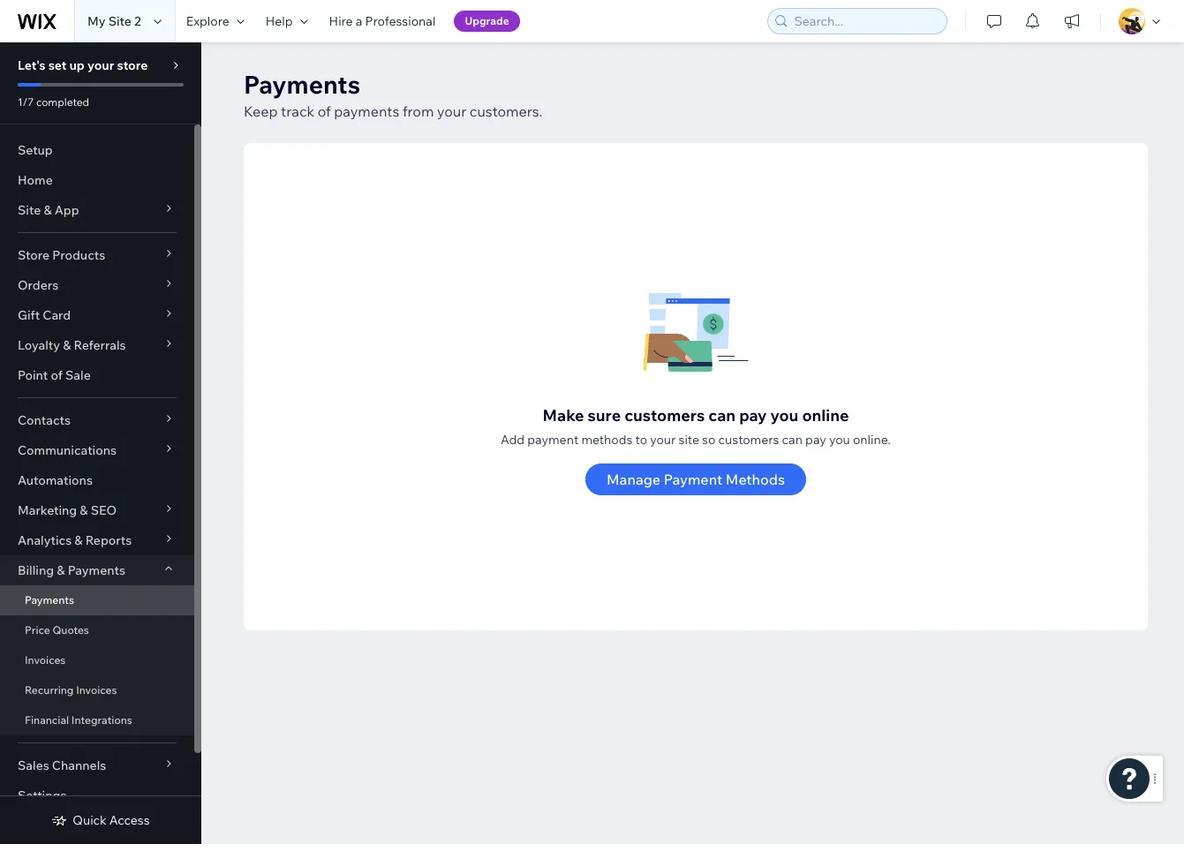 Task type: vqa. For each thing, say whether or not it's contained in the screenshot.
topmost of
yes



Task type: locate. For each thing, give the bounding box(es) containing it.
payments keep track of payments from your customers.
[[244, 69, 543, 120]]

pay up methods
[[739, 405, 767, 426]]

payment
[[664, 471, 723, 488]]

& inside billing & payments dropdown button
[[57, 562, 65, 578]]

2 vertical spatial payments
[[25, 593, 74, 607]]

0 vertical spatial payments
[[244, 69, 360, 100]]

billing & payments
[[18, 562, 125, 578]]

can up so at the bottom right
[[708, 405, 736, 426]]

payments up track
[[244, 69, 360, 100]]

& inside marketing & seo popup button
[[80, 502, 88, 518]]

help button
[[255, 0, 318, 42]]

from
[[403, 102, 434, 120]]

1 vertical spatial site
[[18, 202, 41, 218]]

analytics
[[18, 532, 72, 548]]

analytics & reports
[[18, 532, 132, 548]]

your right the from
[[437, 102, 466, 120]]

1 horizontal spatial site
[[108, 13, 131, 29]]

& left seo
[[80, 502, 88, 518]]

make sure customers can pay you online add payment methods to your site so customers can pay you online.
[[501, 405, 891, 448]]

gift card button
[[0, 300, 194, 330]]

can
[[708, 405, 736, 426], [782, 432, 803, 448]]

payments for payments keep track of payments from your customers.
[[244, 69, 360, 100]]

2 vertical spatial your
[[650, 432, 676, 448]]

invoices up recurring
[[25, 653, 66, 667]]

0 vertical spatial you
[[771, 405, 799, 426]]

payments up price quotes
[[25, 593, 74, 607]]

you down online
[[829, 432, 850, 448]]

billing
[[18, 562, 54, 578]]

1 vertical spatial customers
[[718, 432, 779, 448]]

automations
[[18, 472, 93, 488]]

0 horizontal spatial site
[[18, 202, 41, 218]]

of right track
[[318, 102, 331, 120]]

make
[[543, 405, 584, 426]]

site down home
[[18, 202, 41, 218]]

you left online
[[771, 405, 799, 426]]

hire
[[329, 13, 353, 29]]

1 horizontal spatial you
[[829, 432, 850, 448]]

automations link
[[0, 465, 194, 495]]

hire a professional
[[329, 13, 436, 29]]

online
[[802, 405, 849, 426]]

& for marketing
[[80, 502, 88, 518]]

point of sale link
[[0, 360, 194, 390]]

invoices down invoices link
[[76, 683, 117, 697]]

payments
[[244, 69, 360, 100], [68, 562, 125, 578], [25, 593, 74, 607]]

& inside loyalty & referrals dropdown button
[[63, 337, 71, 353]]

price
[[25, 623, 50, 637]]

of inside "link"
[[51, 367, 63, 383]]

1 horizontal spatial can
[[782, 432, 803, 448]]

1 vertical spatial invoices
[[76, 683, 117, 697]]

pay
[[739, 405, 767, 426], [805, 432, 826, 448]]

customers right so at the bottom right
[[718, 432, 779, 448]]

site left 2
[[108, 13, 131, 29]]

0 horizontal spatial can
[[708, 405, 736, 426]]

& left reports on the left bottom
[[74, 532, 83, 548]]

financial integrations
[[25, 713, 132, 727]]

1 horizontal spatial of
[[318, 102, 331, 120]]

& right 'loyalty'
[[63, 337, 71, 353]]

let's
[[18, 57, 46, 73]]

methods
[[726, 471, 785, 488]]

0 vertical spatial your
[[87, 57, 114, 73]]

point
[[18, 367, 48, 383]]

0 horizontal spatial customers
[[624, 405, 705, 426]]

2 horizontal spatial your
[[650, 432, 676, 448]]

& left app
[[44, 202, 52, 218]]

0 horizontal spatial of
[[51, 367, 63, 383]]

&
[[44, 202, 52, 218], [63, 337, 71, 353], [80, 502, 88, 518], [74, 532, 83, 548], [57, 562, 65, 578]]

Search... field
[[789, 9, 941, 34]]

of inside payments keep track of payments from your customers.
[[318, 102, 331, 120]]

& inside analytics & reports dropdown button
[[74, 532, 83, 548]]

payments
[[334, 102, 399, 120]]

0 vertical spatial of
[[318, 102, 331, 120]]

upgrade
[[465, 14, 509, 27]]

manage payment methods button
[[585, 464, 806, 495]]

quick access
[[73, 812, 150, 828]]

financial integrations link
[[0, 706, 194, 736]]

1 horizontal spatial invoices
[[76, 683, 117, 697]]

1 vertical spatial payments
[[68, 562, 125, 578]]

of left sale
[[51, 367, 63, 383]]

invoices link
[[0, 645, 194, 675]]

your right to
[[650, 432, 676, 448]]

products
[[52, 247, 105, 263]]

& for billing
[[57, 562, 65, 578]]

site
[[108, 13, 131, 29], [18, 202, 41, 218]]

your right up
[[87, 57, 114, 73]]

integrations
[[71, 713, 132, 727]]

a
[[356, 13, 362, 29]]

& right billing
[[57, 562, 65, 578]]

loyalty
[[18, 337, 60, 353]]

site
[[679, 432, 699, 448]]

payments inside payments keep track of payments from your customers.
[[244, 69, 360, 100]]

0 horizontal spatial your
[[87, 57, 114, 73]]

customers up to
[[624, 405, 705, 426]]

so
[[702, 432, 716, 448]]

can down online
[[782, 432, 803, 448]]

recurring
[[25, 683, 74, 697]]

invoices
[[25, 653, 66, 667], [76, 683, 117, 697]]

loyalty & referrals button
[[0, 330, 194, 360]]

communications
[[18, 442, 117, 458]]

your inside payments keep track of payments from your customers.
[[437, 102, 466, 120]]

store products button
[[0, 240, 194, 270]]

your
[[87, 57, 114, 73], [437, 102, 466, 120], [650, 432, 676, 448]]

orders
[[18, 277, 58, 293]]

my
[[87, 13, 106, 29]]

0 vertical spatial can
[[708, 405, 736, 426]]

0 vertical spatial site
[[108, 13, 131, 29]]

store
[[18, 247, 50, 263]]

& for site
[[44, 202, 52, 218]]

0 vertical spatial invoices
[[25, 653, 66, 667]]

setup link
[[0, 135, 194, 165]]

1 horizontal spatial pay
[[805, 432, 826, 448]]

1 vertical spatial your
[[437, 102, 466, 120]]

invoices inside "recurring invoices" link
[[76, 683, 117, 697]]

sidebar element
[[0, 42, 201, 844]]

0 horizontal spatial pay
[[739, 405, 767, 426]]

1 horizontal spatial your
[[437, 102, 466, 120]]

of
[[318, 102, 331, 120], [51, 367, 63, 383]]

0 horizontal spatial invoices
[[25, 653, 66, 667]]

1 vertical spatial of
[[51, 367, 63, 383]]

& inside site & app dropdown button
[[44, 202, 52, 218]]

sales
[[18, 758, 49, 774]]

customers.
[[470, 102, 543, 120]]

methods
[[581, 432, 633, 448]]

price quotes link
[[0, 615, 194, 645]]

marketing & seo
[[18, 502, 117, 518]]

billing & payments button
[[0, 555, 194, 585]]

my site 2
[[87, 13, 141, 29]]

pay down online
[[805, 432, 826, 448]]

payments up payments link on the bottom
[[68, 562, 125, 578]]



Task type: describe. For each thing, give the bounding box(es) containing it.
quotes
[[52, 623, 89, 637]]

& for loyalty
[[63, 337, 71, 353]]

site inside dropdown button
[[18, 202, 41, 218]]

analytics & reports button
[[0, 525, 194, 555]]

add
[[501, 432, 525, 448]]

help
[[266, 13, 293, 29]]

payment
[[527, 432, 579, 448]]

your inside "sidebar" element
[[87, 57, 114, 73]]

payments inside dropdown button
[[68, 562, 125, 578]]

set
[[48, 57, 67, 73]]

seo
[[91, 502, 117, 518]]

sale
[[65, 367, 91, 383]]

payments link
[[0, 585, 194, 615]]

site & app
[[18, 202, 79, 218]]

gift card
[[18, 307, 71, 323]]

settings
[[18, 788, 67, 804]]

marketing
[[18, 502, 77, 518]]

settings link
[[0, 781, 194, 811]]

setup
[[18, 142, 53, 158]]

2
[[134, 13, 141, 29]]

1 vertical spatial can
[[782, 432, 803, 448]]

keep
[[244, 102, 278, 120]]

1/7 completed
[[18, 95, 89, 109]]

professional
[[365, 13, 436, 29]]

sales channels button
[[0, 751, 194, 781]]

0 horizontal spatial you
[[771, 405, 799, 426]]

access
[[109, 812, 150, 828]]

site & app button
[[0, 195, 194, 225]]

invoices inside invoices link
[[25, 653, 66, 667]]

1/7
[[18, 95, 34, 109]]

reports
[[85, 532, 132, 548]]

sales channels
[[18, 758, 106, 774]]

hire a professional link
[[318, 0, 446, 42]]

quick
[[73, 812, 107, 828]]

recurring invoices
[[25, 683, 117, 697]]

store products
[[18, 247, 105, 263]]

manage
[[607, 471, 661, 488]]

contacts
[[18, 412, 71, 428]]

explore
[[186, 13, 229, 29]]

channels
[[52, 758, 106, 774]]

completed
[[36, 95, 89, 109]]

up
[[69, 57, 85, 73]]

card
[[43, 307, 71, 323]]

loyalty & referrals
[[18, 337, 126, 353]]

app
[[55, 202, 79, 218]]

1 horizontal spatial customers
[[718, 432, 779, 448]]

marketing & seo button
[[0, 495, 194, 525]]

0 vertical spatial pay
[[739, 405, 767, 426]]

home
[[18, 172, 53, 188]]

store
[[117, 57, 148, 73]]

payments for payments
[[25, 593, 74, 607]]

home link
[[0, 165, 194, 195]]

price quotes
[[25, 623, 89, 637]]

your inside make sure customers can pay you online add payment methods to your site so customers can pay you online.
[[650, 432, 676, 448]]

point of sale
[[18, 367, 91, 383]]

0 vertical spatial customers
[[624, 405, 705, 426]]

sure
[[588, 405, 621, 426]]

let's set up your store
[[18, 57, 148, 73]]

recurring invoices link
[[0, 675, 194, 706]]

financial
[[25, 713, 69, 727]]

upgrade button
[[454, 11, 520, 32]]

communications button
[[0, 435, 194, 465]]

quick access button
[[52, 812, 150, 828]]

1 vertical spatial you
[[829, 432, 850, 448]]

orders button
[[0, 270, 194, 300]]

to
[[635, 432, 647, 448]]

1 vertical spatial pay
[[805, 432, 826, 448]]

contacts button
[[0, 405, 194, 435]]

gift
[[18, 307, 40, 323]]

& for analytics
[[74, 532, 83, 548]]

track
[[281, 102, 314, 120]]

online.
[[853, 432, 891, 448]]

manage payment methods
[[607, 471, 785, 488]]



